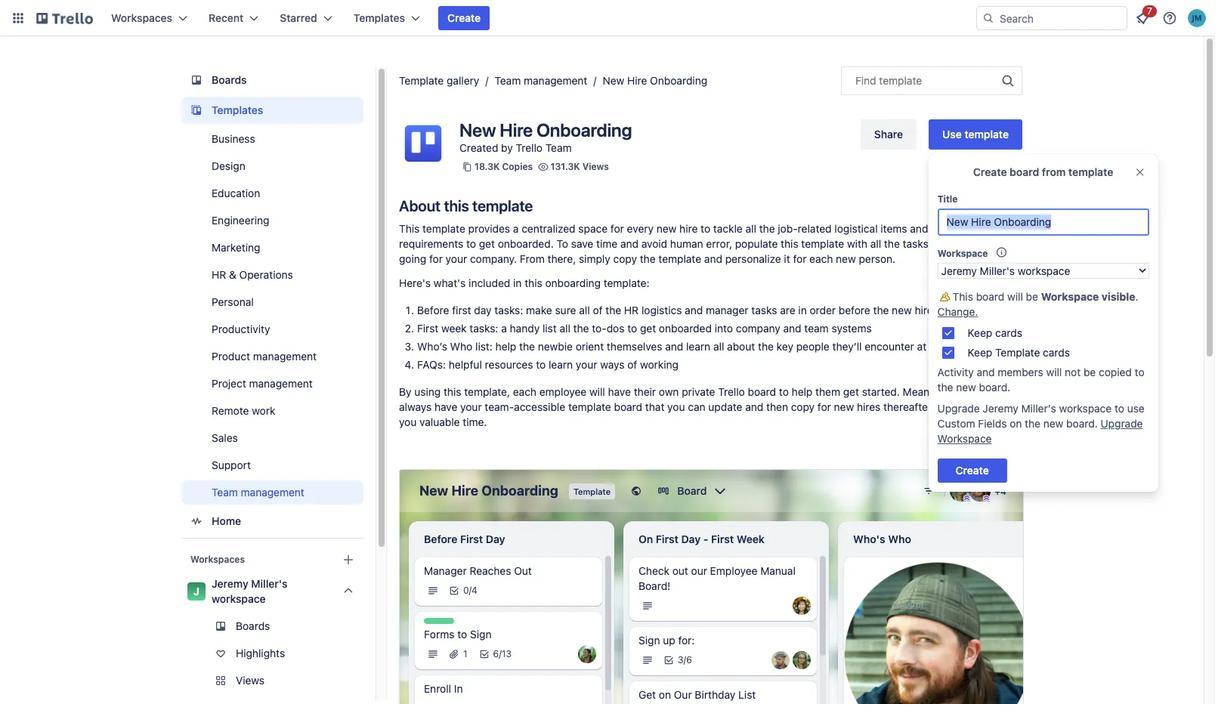 Task type: describe. For each thing, give the bounding box(es) containing it.
tasks inside this template provides a centralized space for every new hire to tackle all the job-related logistical items and business requirements to get onboarded. to save time and avoid human error, populate this template with all the tasks needed to get going for your company. from there, simply copy the template and personalize it for each new person.
[[903, 237, 929, 250]]

what's
[[434, 277, 466, 290]]

to
[[557, 237, 569, 250]]

can
[[688, 401, 706, 414]]

templates inside templates link
[[212, 104, 263, 116]]

boards link for home
[[181, 67, 364, 94]]

get inside before first day tasks: make sure all of the hr logistics and manager tasks are in order before the new hire arrives first week tasks: a handy list all the to-dos to get onboarded into company and team systems who's who list: help the newbie orient themselves and learn all about the key people they'll encounter at work faqs: helpful resources to learn your ways of working
[[640, 322, 656, 335]]

change. link
[[938, 305, 979, 318]]

design
[[212, 160, 246, 172]]

hr inside before first day tasks: make sure all of the hr logistics and manager tasks are in order before the new hire arrives first week tasks: a handy list all the to-dos to get onboarded into company and team systems who's who list: help the newbie orient themselves and learn all about the key people they'll encounter at work faqs: helpful resources to learn your ways of working
[[624, 304, 639, 317]]

who
[[450, 340, 473, 353]]

upgrade for upgrade jeremy miller's workspace to use custom fields on the new board.
[[938, 402, 981, 415]]

valuable
[[420, 416, 460, 429]]

use
[[1128, 402, 1146, 415]]

week
[[442, 322, 467, 335]]

home
[[212, 515, 241, 528]]

management down support link
[[241, 486, 305, 499]]

use template
[[943, 128, 1009, 141]]

templates inside templates popup button
[[354, 11, 405, 24]]

save
[[571, 237, 594, 250]]

engineering
[[212, 214, 270, 227]]

onboarded.
[[498, 237, 554, 250]]

to right needed
[[971, 237, 981, 250]]

new inside the by using this template, each employee will have their own private trello board to help them get started. meanwhile, you will always have your team-accessible template board that you can update and then copy for new hires thereafter—saving future you valuable time.
[[834, 401, 855, 414]]

to down provides
[[467, 237, 476, 250]]

marketing link
[[181, 236, 364, 260]]

in inside before first day tasks: make sure all of the hr logistics and manager tasks are in order before the new hire arrives first week tasks: a handy list all the to-dos to get onboarded into company and team systems who's who list: help the newbie orient themselves and learn all about the key people they'll encounter at work faqs: helpful resources to learn your ways of working
[[799, 304, 807, 317]]

items
[[881, 222, 908, 235]]

themselves
[[607, 340, 663, 353]]

highlights
[[236, 647, 285, 660]]

title
[[938, 194, 959, 205]]

custom
[[938, 417, 976, 430]]

to down newbie
[[536, 358, 546, 371]]

board. inside upgrade jeremy miller's workspace to use custom fields on the new board.
[[1067, 417, 1099, 430]]

back to home image
[[36, 6, 93, 30]]

create board from template
[[974, 166, 1114, 178]]

sales
[[212, 432, 238, 445]]

new inside upgrade jeremy miller's workspace to use custom fields on the new board.
[[1044, 417, 1065, 430]]

all right list
[[560, 322, 571, 335]]

to inside the by using this template, each employee will have their own private trello board to help them get started. meanwhile, you will always have your team-accessible template board that you can update and then copy for new hires thereafter—saving future you valuable time.
[[779, 386, 789, 398]]

Title text field
[[938, 209, 1150, 236]]

remote
[[212, 405, 249, 417]]

and down every
[[621, 237, 639, 250]]

this right about
[[444, 197, 469, 215]]

marketing
[[212, 241, 260, 254]]

0 horizontal spatial views
[[236, 674, 265, 687]]

helpful
[[449, 358, 482, 371]]

be inside this board will be workspace visible . change.
[[1027, 290, 1039, 303]]

will inside keep cards keep template cards activity and members will not be copied to the new board.
[[1047, 366, 1063, 379]]

and up 'onboarded'
[[685, 304, 703, 317]]

gallery
[[447, 74, 480, 87]]

template up requirements
[[423, 222, 466, 235]]

each inside this template provides a centralized space for every new hire to tackle all the job-related logistical items and business requirements to get onboarded. to save time and avoid human error, populate this template with all the tasks needed to get going for your company. from there, simply copy the template and personalize it for each new person.
[[810, 253, 834, 265]]

1 vertical spatial you
[[668, 401, 685, 414]]

make
[[526, 304, 553, 317]]

first
[[417, 322, 439, 335]]

to inside keep cards keep template cards activity and members will not be copied to the new board.
[[1136, 366, 1146, 379]]

to inside upgrade jeremy miller's workspace to use custom fields on the new board.
[[1116, 402, 1125, 415]]

131.3k
[[551, 161, 580, 172]]

here's
[[399, 277, 431, 290]]

0 vertical spatial tasks:
[[495, 304, 524, 317]]

created
[[460, 141, 499, 154]]

boards link for views
[[181, 615, 364, 639]]

about this template
[[399, 197, 533, 215]]

18.3k copies
[[475, 161, 533, 172]]

manager
[[706, 304, 749, 317]]

hr & operations link
[[181, 263, 364, 287]]

1 keep from the top
[[969, 327, 993, 339]]

change.
[[938, 305, 979, 318]]

this board will be workspace visible . change.
[[938, 290, 1140, 318]]

Find template field
[[842, 67, 1023, 95]]

0 horizontal spatial team management link
[[181, 481, 364, 505]]

they'll
[[833, 340, 862, 353]]

sm image
[[938, 290, 954, 305]]

find
[[856, 74, 877, 87]]

onboarding for new hire onboarding
[[650, 74, 708, 87]]

visible
[[1103, 290, 1137, 303]]

the inside keep cards keep template cards activity and members will not be copied to the new board.
[[938, 381, 954, 394]]

create button
[[439, 6, 490, 30]]

the up populate
[[760, 222, 775, 235]]

the left the key
[[758, 340, 774, 353]]

before
[[839, 304, 871, 317]]

company
[[736, 322, 781, 335]]

for inside the by using this template, each employee will have their own private trello board to help them get started. meanwhile, you will always have your team-accessible template board that you can update and then copy for new hires thereafter—saving future you valuable time.
[[818, 401, 832, 414]]

18.3k
[[475, 161, 500, 172]]

to up error,
[[701, 222, 711, 235]]

will inside this board will be workspace visible . change.
[[1008, 290, 1024, 303]]

management down productivity link
[[253, 350, 317, 363]]

and down error,
[[705, 253, 723, 265]]

personal
[[212, 296, 254, 308]]

working
[[640, 358, 679, 371]]

company.
[[470, 253, 517, 265]]

0 horizontal spatial template
[[399, 74, 444, 87]]

resources
[[485, 358, 533, 371]]

0 vertical spatial workspace
[[938, 248, 989, 259]]

that
[[646, 401, 665, 414]]

0 vertical spatial cards
[[996, 327, 1023, 339]]

template gallery link
[[399, 74, 480, 87]]

remote work
[[212, 405, 276, 417]]

business
[[212, 132, 255, 145]]

template down related
[[802, 237, 845, 250]]

all right sure on the left
[[579, 304, 590, 317]]

future
[[976, 401, 1005, 414]]

workspaces inside popup button
[[111, 11, 172, 24]]

meanwhile,
[[903, 386, 958, 398]]

get down provides
[[479, 237, 495, 250]]

template down human
[[659, 253, 702, 265]]

jeremy miller (jeremymiller198) image
[[1189, 9, 1207, 27]]

thereafter—saving
[[884, 401, 973, 414]]

use
[[943, 128, 962, 141]]

logistics
[[642, 304, 682, 317]]

trello team image
[[399, 119, 448, 168]]

will down ways
[[590, 386, 605, 398]]

the down items
[[885, 237, 900, 250]]

new hire onboarding
[[603, 74, 708, 87]]

j
[[193, 585, 200, 598]]

0 vertical spatial team management
[[495, 74, 588, 87]]

dos
[[607, 322, 625, 335]]

1 vertical spatial learn
[[549, 358, 573, 371]]

template board image
[[188, 101, 206, 119]]

workspace inside this board will be workspace visible . change.
[[1042, 290, 1100, 303]]

going
[[399, 253, 427, 265]]

list:
[[476, 340, 493, 353]]

the up dos
[[606, 304, 622, 317]]

board inside this board will be workspace visible . change.
[[977, 290, 1005, 303]]

list
[[543, 322, 557, 335]]

jeremy inside jeremy miller's workspace
[[212, 578, 249, 591]]

1 vertical spatial tasks:
[[470, 322, 499, 335]]

0 horizontal spatial you
[[399, 416, 417, 429]]

all up person.
[[871, 237, 882, 250]]

logistical
[[835, 222, 878, 235]]

new inside keep cards keep template cards activity and members will not be copied to the new board.
[[957, 381, 977, 394]]

team
[[805, 322, 829, 335]]

management down "product management" link at the left of the page
[[249, 377, 313, 390]]

board image
[[188, 71, 206, 89]]

new up the avoid
[[657, 222, 677, 235]]

and down 'onboarded'
[[666, 340, 684, 353]]

copy inside this template provides a centralized space for every new hire to tackle all the job-related logistical items and business requirements to get onboarded. to save time and avoid human error, populate this template with all the tasks needed to get going for your company. from there, simply copy the template and personalize it for each new person.
[[614, 253, 637, 265]]

error,
[[707, 237, 733, 250]]

create for create board from template
[[974, 166, 1008, 178]]

hire for new hire onboarding
[[628, 74, 648, 87]]

will up future at the right of the page
[[981, 386, 997, 398]]

use template button
[[929, 119, 1023, 150]]

0 horizontal spatial work
[[252, 405, 276, 417]]

team inside "new hire onboarding created by trello team"
[[546, 141, 572, 154]]

onboarding
[[546, 277, 601, 290]]

new for new hire onboarding created by trello team
[[460, 119, 496, 141]]

own
[[659, 386, 679, 398]]

members
[[999, 366, 1044, 379]]

by using this template, each employee will have their own private trello board to help them get started. meanwhile, you will always have your team-accessible template board that you can update and then copy for new hires thereafter—saving future you valuable time.
[[399, 386, 1005, 429]]

board left from
[[1011, 166, 1040, 178]]

workspace inside jeremy miller's workspace
[[212, 593, 266, 606]]

ways
[[601, 358, 625, 371]]

0 horizontal spatial team management
[[212, 486, 305, 499]]

your inside before first day tasks: make sure all of the hr logistics and manager tasks are in order before the new hire arrives first week tasks: a handy list all the to-dos to get onboarded into company and team systems who's who list: help the newbie orient themselves and learn all about the key people they'll encounter at work faqs: helpful resources to learn your ways of working
[[576, 358, 598, 371]]

avoid
[[642, 237, 668, 250]]

create a workspace image
[[339, 551, 358, 569]]

productivity link
[[181, 318, 364, 342]]

and inside the by using this template, each employee will have their own private trello board to help them get started. meanwhile, you will always have your team-accessible template board that you can update and then copy for new hires thereafter—saving future you valuable time.
[[746, 401, 764, 414]]

recent
[[209, 11, 244, 24]]

1 horizontal spatial workspaces
[[191, 554, 245, 566]]

template,
[[464, 386, 510, 398]]

accessible
[[514, 401, 566, 414]]

to right dos
[[628, 322, 638, 335]]

time.
[[463, 416, 487, 429]]

7 notifications image
[[1134, 9, 1152, 27]]

hr & operations
[[212, 268, 293, 281]]

this inside this template provides a centralized space for every new hire to tackle all the job-related logistical items and business requirements to get onboarded. to save time and avoid human error, populate this template with all the tasks needed to get going for your company. from there, simply copy the template and personalize it for each new person.
[[781, 237, 799, 250]]

boards for views
[[236, 620, 270, 633]]

from
[[1043, 166, 1067, 178]]

0 vertical spatial in
[[513, 277, 522, 290]]

create for create
[[448, 11, 481, 24]]



Task type: vqa. For each thing, say whether or not it's contained in the screenshot.
due
no



Task type: locate. For each thing, give the bounding box(es) containing it.
template right find
[[880, 74, 923, 87]]

0 horizontal spatial hr
[[212, 268, 226, 281]]

0 vertical spatial copy
[[614, 253, 637, 265]]

1 horizontal spatial each
[[810, 253, 834, 265]]

keep up 'activity'
[[969, 346, 993, 359]]

1 vertical spatial copy
[[791, 401, 815, 414]]

each inside the by using this template, each employee will have their own private trello board to help them get started. meanwhile, you will always have your team-accessible template board that you can update and then copy for new hires thereafter—saving future you valuable time.
[[513, 386, 537, 398]]

onboarding inside "new hire onboarding created by trello team"
[[537, 119, 632, 141]]

for down them
[[818, 401, 832, 414]]

new inside before first day tasks: make sure all of the hr logistics and manager tasks are in order before the new hire arrives first week tasks: a handy list all the to-dos to get onboarded into company and team systems who's who list: help the newbie orient themselves and learn all about the key people they'll encounter at work faqs: helpful resources to learn your ways of working
[[892, 304, 912, 317]]

1 horizontal spatial of
[[628, 358, 638, 371]]

cards
[[996, 327, 1023, 339], [1044, 346, 1071, 359]]

1 horizontal spatial views
[[583, 161, 609, 172]]

will up keep cards keep template cards activity and members will not be copied to the new board.
[[1008, 290, 1024, 303]]

1 horizontal spatial tasks
[[903, 237, 929, 250]]

will
[[1008, 290, 1024, 303], [1047, 366, 1063, 379], [590, 386, 605, 398], [981, 386, 997, 398]]

the inside upgrade jeremy miller's workspace to use custom fields on the new board.
[[1026, 417, 1042, 430]]

1 vertical spatial be
[[1085, 366, 1097, 379]]

team management link up "new hire onboarding created by trello team"
[[495, 74, 588, 87]]

copy inside the by using this template, each employee will have their own private trello board to help them get started. meanwhile, you will always have your team-accessible template board that you can update and then copy for new hires thereafter—saving future you valuable time.
[[791, 401, 815, 414]]

template up provides
[[473, 197, 533, 215]]

work inside before first day tasks: make sure all of the hr logistics and manager tasks are in order before the new hire arrives first week tasks: a handy list all the to-dos to get onboarded into company and team systems who's who list: help the newbie orient themselves and learn all about the key people they'll encounter at work faqs: helpful resources to learn your ways of working
[[930, 340, 954, 353]]

workspaces button
[[102, 6, 197, 30]]

boards right board icon
[[212, 73, 247, 86]]

tasks inside before first day tasks: make sure all of the hr logistics and manager tasks are in order before the new hire arrives first week tasks: a handy list all the to-dos to get onboarded into company and team systems who's who list: help the newbie orient themselves and learn all about the key people they'll encounter at work faqs: helpful resources to learn your ways of working
[[752, 304, 778, 317]]

0 horizontal spatial copy
[[614, 253, 637, 265]]

0 vertical spatial create
[[448, 11, 481, 24]]

1 vertical spatial new
[[460, 119, 496, 141]]

1 vertical spatial have
[[435, 401, 458, 414]]

this inside the by using this template, each employee will have their own private trello board to help them get started. meanwhile, you will always have your team-accessible template board that you can update and then copy for new hires thereafter—saving future you valuable time.
[[444, 386, 462, 398]]

0 horizontal spatial team
[[212, 486, 238, 499]]

workspace inside upgrade jeremy miller's workspace to use custom fields on the new board.
[[1060, 402, 1113, 415]]

2 horizontal spatial you
[[961, 386, 979, 398]]

have
[[608, 386, 631, 398], [435, 401, 458, 414]]

0 vertical spatial workspace
[[1060, 402, 1113, 415]]

to up 'then'
[[779, 386, 789, 398]]

views right 131.3k
[[583, 161, 609, 172]]

management up "new hire onboarding created by trello team"
[[524, 74, 588, 87]]

template down employee
[[569, 401, 611, 414]]

employee
[[540, 386, 587, 398]]

board. up future at the right of the page
[[980, 381, 1011, 394]]

jeremy inside upgrade jeremy miller's workspace to use custom fields on the new board.
[[984, 402, 1019, 415]]

templates right starred "popup button"
[[354, 11, 405, 24]]

board up 'then'
[[748, 386, 777, 398]]

this down about
[[399, 222, 420, 235]]

management
[[524, 74, 588, 87], [253, 350, 317, 363], [249, 377, 313, 390], [241, 486, 305, 499]]

1 vertical spatial workspace
[[212, 593, 266, 606]]

learn down newbie
[[549, 358, 573, 371]]

upgrade inside upgrade workspace
[[1102, 417, 1144, 430]]

get right needed
[[984, 237, 1000, 250]]

upgrade for upgrade workspace
[[1102, 417, 1144, 430]]

this down from
[[525, 277, 543, 290]]

support link
[[181, 454, 364, 478]]

each up accessible
[[513, 386, 537, 398]]

hr up dos
[[624, 304, 639, 317]]

1 horizontal spatial miller's
[[1022, 402, 1057, 415]]

1 horizontal spatial hr
[[624, 304, 639, 317]]

0 vertical spatial jeremy
[[984, 402, 1019, 415]]

get inside the by using this template, each employee will have their own private trello board to help them get started. meanwhile, you will always have your team-accessible template board that you can update and then copy for new hires thereafter—saving future you valuable time.
[[844, 386, 860, 398]]

in right are
[[799, 304, 807, 317]]

131.3k views
[[551, 161, 609, 172]]

hire down primary 'element'
[[628, 74, 648, 87]]

new
[[657, 222, 677, 235], [836, 253, 856, 265], [892, 304, 912, 317], [957, 381, 977, 394], [834, 401, 855, 414], [1044, 417, 1065, 430]]

miller's inside jeremy miller's workspace
[[251, 578, 288, 591]]

hire inside "new hire onboarding created by trello team"
[[500, 119, 533, 141]]

new for new hire onboarding
[[603, 74, 625, 87]]

1 horizontal spatial board.
[[1067, 417, 1099, 430]]

to left use
[[1116, 402, 1125, 415]]

you down 'activity'
[[961, 386, 979, 398]]

tasks:
[[495, 304, 524, 317], [470, 322, 499, 335]]

0 horizontal spatial learn
[[549, 358, 573, 371]]

1 vertical spatial team
[[546, 141, 572, 154]]

share button
[[861, 119, 917, 150]]

1 horizontal spatial hire
[[915, 304, 934, 317]]

are
[[780, 304, 796, 317]]

new down with
[[836, 253, 856, 265]]

this
[[399, 222, 420, 235], [954, 290, 974, 303]]

0 vertical spatial team
[[495, 74, 521, 87]]

trello right by
[[516, 141, 543, 154]]

onboarded
[[659, 322, 712, 335]]

1 horizontal spatial team
[[495, 74, 521, 87]]

upgrade up 'custom'
[[938, 402, 981, 415]]

cards up the not
[[1044, 346, 1071, 359]]

the left the to-
[[574, 322, 589, 335]]

1 vertical spatial boards link
[[181, 615, 364, 639]]

for up time
[[611, 222, 624, 235]]

by
[[399, 386, 412, 398]]

template inside use template button
[[965, 128, 1009, 141]]

1 horizontal spatial team management
[[495, 74, 588, 87]]

0 horizontal spatial help
[[496, 340, 517, 353]]

template left gallery
[[399, 74, 444, 87]]

1 horizontal spatial have
[[608, 386, 631, 398]]

0 vertical spatial template
[[399, 74, 444, 87]]

first
[[452, 304, 471, 317]]

0 horizontal spatial in
[[513, 277, 522, 290]]

be
[[1027, 290, 1039, 303], [1085, 366, 1097, 379]]

1 horizontal spatial team management link
[[495, 74, 588, 87]]

project management link
[[181, 372, 364, 396]]

team management down support link
[[212, 486, 305, 499]]

boards for home
[[212, 73, 247, 86]]

needed
[[932, 237, 968, 250]]

new down 'activity'
[[957, 381, 977, 394]]

be up keep cards keep template cards activity and members will not be copied to the new board.
[[1027, 290, 1039, 303]]

included
[[469, 277, 511, 290]]

1 vertical spatial hire
[[915, 304, 934, 317]]

to-
[[592, 322, 607, 335]]

0 horizontal spatial workspace
[[212, 593, 266, 606]]

you down always
[[399, 416, 417, 429]]

workspace
[[938, 248, 989, 259], [1042, 290, 1100, 303], [938, 432, 993, 445]]

job-
[[778, 222, 798, 235]]

None submit
[[938, 459, 1008, 483]]

forward image
[[361, 672, 379, 690]]

upgrade workspace link
[[938, 417, 1144, 445]]

all down into
[[714, 340, 725, 353]]

home image
[[188, 513, 206, 531]]

template up the members
[[996, 346, 1041, 359]]

1 horizontal spatial learn
[[687, 340, 711, 353]]

learn
[[687, 340, 711, 353], [549, 358, 573, 371]]

requirements
[[399, 237, 464, 250]]

personal link
[[181, 290, 364, 315]]

copy down time
[[614, 253, 637, 265]]

home link
[[181, 508, 364, 535]]

template inside the by using this template, each employee will have their own private trello board to help them get started. meanwhile, you will always have your team-accessible template board that you can update and then copy for new hires thereafter—saving future you valuable time.
[[569, 401, 611, 414]]

new down them
[[834, 401, 855, 414]]

0 vertical spatial team management link
[[495, 74, 588, 87]]

0 horizontal spatial create
[[448, 11, 481, 24]]

template inside keep cards keep template cards activity and members will not be copied to the new board.
[[996, 346, 1041, 359]]

keep down the change. on the right top of the page
[[969, 327, 993, 339]]

1 vertical spatial template
[[996, 346, 1041, 359]]

you
[[961, 386, 979, 398], [668, 401, 685, 414], [399, 416, 417, 429]]

0 horizontal spatial of
[[593, 304, 603, 317]]

0 horizontal spatial be
[[1027, 290, 1039, 303]]

upgrade inside upgrade jeremy miller's workspace to use custom fields on the new board.
[[938, 402, 981, 415]]

search image
[[983, 12, 995, 24]]

open information menu image
[[1163, 11, 1178, 26]]

0 horizontal spatial hire
[[680, 222, 698, 235]]

workspace right 'j'
[[212, 593, 266, 606]]

1 horizontal spatial cards
[[1044, 346, 1071, 359]]

boards
[[212, 73, 247, 86], [236, 620, 270, 633]]

hire up human
[[680, 222, 698, 235]]

highlights link
[[181, 642, 364, 666]]

help inside the by using this template, each employee will have their own private trello board to help them get started. meanwhile, you will always have your team-accessible template board that you can update and then copy for new hires thereafter—saving future you valuable time.
[[792, 386, 813, 398]]

help left them
[[792, 386, 813, 398]]

1 vertical spatial team management
[[212, 486, 305, 499]]

personalize
[[726, 253, 782, 265]]

new right on
[[1044, 417, 1065, 430]]

this inside this template provides a centralized space for every new hire to tackle all the job-related logistical items and business requirements to get onboarded. to save time and avoid human error, populate this template with all the tasks needed to get going for your company. from there, simply copy the template and personalize it for each new person.
[[399, 222, 420, 235]]

tasks
[[903, 237, 929, 250], [752, 304, 778, 317]]

forward image
[[361, 699, 379, 705]]

of
[[593, 304, 603, 317], [628, 358, 638, 371]]

1 boards link from the top
[[181, 67, 364, 94]]

simply
[[579, 253, 611, 265]]

hire inside before first day tasks: make sure all of the hr logistics and manager tasks are in order before the new hire arrives first week tasks: a handy list all the to-dos to get onboarded into company and team systems who's who list: help the newbie orient themselves and learn all about the key people they'll encounter at work faqs: helpful resources to learn your ways of working
[[915, 304, 934, 317]]

0 vertical spatial upgrade
[[938, 402, 981, 415]]

at
[[918, 340, 927, 353]]

for right it
[[794, 253, 807, 265]]

template right from
[[1069, 166, 1114, 178]]

in
[[513, 277, 522, 290], [799, 304, 807, 317]]

1 vertical spatial board.
[[1067, 417, 1099, 430]]

your inside the by using this template, each employee will have their own private trello board to help them get started. meanwhile, you will always have your team-accessible template board that you can update and then copy for new hires thereafter—saving future you valuable time.
[[461, 401, 482, 414]]

this for template
[[399, 222, 420, 235]]

1 horizontal spatial in
[[799, 304, 807, 317]]

new up encounter
[[892, 304, 912, 317]]

board. down the not
[[1067, 417, 1099, 430]]

this inside this board will be workspace visible . change.
[[954, 290, 974, 303]]

the
[[760, 222, 775, 235], [885, 237, 900, 250], [640, 253, 656, 265], [606, 304, 622, 317], [874, 304, 889, 317], [574, 322, 589, 335], [520, 340, 535, 353], [758, 340, 774, 353], [938, 381, 954, 394], [1026, 417, 1042, 430]]

product management
[[212, 350, 317, 363]]

on
[[1011, 417, 1023, 430]]

miller's down home 'link' at the bottom of page
[[251, 578, 288, 591]]

workspace inside upgrade workspace
[[938, 432, 993, 445]]

business
[[932, 222, 975, 235]]

0 vertical spatial work
[[930, 340, 954, 353]]

who's
[[417, 340, 448, 353]]

0 horizontal spatial workspaces
[[111, 11, 172, 24]]

2 vertical spatial your
[[461, 401, 482, 414]]

0 horizontal spatial templates
[[212, 104, 263, 116]]

0 vertical spatial hire
[[680, 222, 698, 235]]

copies
[[502, 161, 533, 172]]

project
[[212, 377, 246, 390]]

in right "included"
[[513, 277, 522, 290]]

0 vertical spatial boards link
[[181, 67, 364, 94]]

newbie
[[538, 340, 573, 353]]

help
[[496, 340, 517, 353], [792, 386, 813, 398]]

remote work link
[[181, 399, 364, 423]]

started.
[[863, 386, 900, 398]]

before first day tasks: make sure all of the hr logistics and manager tasks are in order before the new hire arrives first week tasks: a handy list all the to-dos to get onboarded into company and team systems who's who list: help the newbie orient themselves and learn all about the key people they'll encounter at work faqs: helpful resources to learn your ways of working
[[417, 304, 969, 371]]

team down support
[[212, 486, 238, 499]]

people
[[797, 340, 830, 353]]

trello inside "new hire onboarding created by trello team"
[[516, 141, 543, 154]]

0 vertical spatial help
[[496, 340, 517, 353]]

the down the avoid
[[640, 253, 656, 265]]

views link
[[181, 669, 379, 693]]

1 horizontal spatial trello
[[719, 386, 745, 398]]

and right items
[[911, 222, 929, 235]]

views down highlights at bottom left
[[236, 674, 265, 687]]

1 horizontal spatial create
[[974, 166, 1008, 178]]

hire
[[628, 74, 648, 87], [500, 119, 533, 141]]

0 vertical spatial onboarding
[[650, 74, 708, 87]]

1 vertical spatial templates
[[212, 104, 263, 116]]

1 horizontal spatial be
[[1085, 366, 1097, 379]]

0 horizontal spatial board.
[[980, 381, 1011, 394]]

1 vertical spatial workspaces
[[191, 554, 245, 566]]

there,
[[548, 253, 576, 265]]

tasks: up list:
[[470, 322, 499, 335]]

tasks: up the handy on the left
[[495, 304, 524, 317]]

1 vertical spatial hr
[[624, 304, 639, 317]]

miller's inside upgrade jeremy miller's workspace to use custom fields on the new board.
[[1022, 402, 1057, 415]]

and inside keep cards keep template cards activity and members will not be copied to the new board.
[[978, 366, 996, 379]]

&
[[229, 268, 237, 281]]

board
[[1011, 166, 1040, 178], [977, 290, 1005, 303], [748, 386, 777, 398], [614, 401, 643, 414]]

their
[[634, 386, 656, 398]]

1 vertical spatial boards
[[236, 620, 270, 633]]

team management
[[495, 74, 588, 87], [212, 486, 305, 499]]

a inside this template provides a centralized space for every new hire to tackle all the job-related logistical items and business requirements to get onboarded. to save time and avoid human error, populate this template with all the tasks needed to get going for your company. from there, simply copy the template and personalize it for each new person.
[[513, 222, 519, 235]]

of down themselves
[[628, 358, 638, 371]]

2 boards link from the top
[[181, 615, 364, 639]]

get
[[479, 237, 495, 250], [984, 237, 1000, 250], [640, 322, 656, 335], [844, 386, 860, 398]]

business link
[[181, 127, 364, 151]]

1 vertical spatial miller's
[[251, 578, 288, 591]]

0 vertical spatial have
[[608, 386, 631, 398]]

1 horizontal spatial you
[[668, 401, 685, 414]]

1 vertical spatial jeremy
[[212, 578, 249, 591]]

handy
[[510, 322, 540, 335]]

create up gallery
[[448, 11, 481, 24]]

1 vertical spatial this
[[954, 290, 974, 303]]

1 horizontal spatial this
[[954, 290, 974, 303]]

work down project management
[[252, 405, 276, 417]]

project management
[[212, 377, 313, 390]]

2 keep from the top
[[969, 346, 993, 359]]

work right at
[[930, 340, 954, 353]]

template inside the find template field
[[880, 74, 923, 87]]

0 vertical spatial hire
[[628, 74, 648, 87]]

workspace down the not
[[1060, 402, 1113, 415]]

this
[[444, 197, 469, 215], [781, 237, 799, 250], [525, 277, 543, 290], [444, 386, 462, 398]]

0 vertical spatial learn
[[687, 340, 711, 353]]

the down the handy on the left
[[520, 340, 535, 353]]

related
[[798, 222, 832, 235]]

1 vertical spatial tasks
[[752, 304, 778, 317]]

private
[[682, 386, 716, 398]]

each down related
[[810, 253, 834, 265]]

team right gallery
[[495, 74, 521, 87]]

to right copied
[[1136, 366, 1146, 379]]

and down are
[[784, 322, 802, 335]]

hire left sm icon at top
[[915, 304, 934, 317]]

create inside button
[[448, 11, 481, 24]]

Search field
[[995, 7, 1127, 29]]

your up time.
[[461, 401, 482, 414]]

onboarding for new hire onboarding created by trello team
[[537, 119, 632, 141]]

new inside "new hire onboarding created by trello team"
[[460, 119, 496, 141]]

board. inside keep cards keep template cards activity and members will not be copied to the new board.
[[980, 381, 1011, 394]]

a inside before first day tasks: make sure all of the hr logistics and manager tasks are in order before the new hire arrives first week tasks: a handy list all the to-dos to get onboarded into company and team systems who's who list: help the newbie orient themselves and learn all about the key people they'll encounter at work faqs: helpful resources to learn your ways of working
[[501, 322, 507, 335]]

0 horizontal spatial each
[[513, 386, 537, 398]]

hire inside this template provides a centralized space for every new hire to tackle all the job-related logistical items and business requirements to get onboarded. to save time and avoid human error, populate this template with all the tasks needed to get going for your company. from there, simply copy the template and personalize it for each new person.
[[680, 222, 698, 235]]

engineering link
[[181, 209, 364, 233]]

1 vertical spatial workspace
[[1042, 290, 1100, 303]]

1 vertical spatial your
[[576, 358, 598, 371]]

1 horizontal spatial onboarding
[[650, 74, 708, 87]]

board down their
[[614, 401, 643, 414]]

1 vertical spatial cards
[[1044, 346, 1071, 359]]

1 horizontal spatial copy
[[791, 401, 815, 414]]

all up populate
[[746, 222, 757, 235]]

0 vertical spatial miller's
[[1022, 402, 1057, 415]]

fields
[[979, 417, 1008, 430]]

0 vertical spatial boards
[[212, 73, 247, 86]]

space
[[579, 222, 608, 235]]

0 horizontal spatial trello
[[516, 141, 543, 154]]

get up hires
[[844, 386, 860, 398]]

the right before
[[874, 304, 889, 317]]

hire
[[680, 222, 698, 235], [915, 304, 934, 317]]

1 vertical spatial work
[[252, 405, 276, 417]]

and left 'then'
[[746, 401, 764, 414]]

workspace down 'custom'
[[938, 432, 993, 445]]

1 vertical spatial hire
[[500, 119, 533, 141]]

0 vertical spatial your
[[446, 253, 467, 265]]

copy right 'then'
[[791, 401, 815, 414]]

1 horizontal spatial hire
[[628, 74, 648, 87]]

0 vertical spatial board.
[[980, 381, 1011, 394]]

new up created at the left of page
[[460, 119, 496, 141]]

0 horizontal spatial this
[[399, 222, 420, 235]]

1 vertical spatial create
[[974, 166, 1008, 178]]

templates link
[[181, 97, 364, 124]]

1 horizontal spatial template
[[996, 346, 1041, 359]]

productivity
[[212, 323, 270, 336]]

your up what's at the top left of page
[[446, 253, 467, 265]]

find template
[[856, 74, 923, 87]]

0 horizontal spatial onboarding
[[537, 119, 632, 141]]

for down requirements
[[429, 253, 443, 265]]

0 horizontal spatial have
[[435, 401, 458, 414]]

1 vertical spatial a
[[501, 322, 507, 335]]

jeremy miller's workspace
[[212, 578, 288, 606]]

help inside before first day tasks: make sure all of the hr logistics and manager tasks are in order before the new hire arrives first week tasks: a handy list all the to-dos to get onboarded into company and team systems who's who list: help the newbie orient themselves and learn all about the key people they'll encounter at work faqs: helpful resources to learn your ways of working
[[496, 340, 517, 353]]

about
[[399, 197, 441, 215]]

be right the not
[[1085, 366, 1097, 379]]

jeremy right 'j'
[[212, 578, 249, 591]]

upgrade jeremy miller's workspace to use custom fields on the new board.
[[938, 402, 1146, 430]]

order
[[810, 304, 836, 317]]

workspace down business
[[938, 248, 989, 259]]

boards link
[[181, 67, 364, 94], [181, 615, 364, 639]]

new
[[603, 74, 625, 87], [460, 119, 496, 141]]

upgrade down use
[[1102, 417, 1144, 430]]

primary element
[[0, 0, 1216, 36]]

your inside this template provides a centralized space for every new hire to tackle all the job-related logistical items and business requirements to get onboarded. to save time and avoid human error, populate this template with all the tasks needed to get going for your company. from there, simply copy the template and personalize it for each new person.
[[446, 253, 467, 265]]

be inside keep cards keep template cards activity and members will not be copied to the new board.
[[1085, 366, 1097, 379]]

this for board
[[954, 290, 974, 303]]

a
[[513, 222, 519, 235], [501, 322, 507, 335]]

this up the change. on the right top of the page
[[954, 290, 974, 303]]

by
[[501, 141, 513, 154]]

1 vertical spatial of
[[628, 358, 638, 371]]

0 vertical spatial hr
[[212, 268, 226, 281]]

boards link up highlights link
[[181, 615, 364, 639]]

trello inside the by using this template, each employee will have their own private trello board to help them get started. meanwhile, you will always have your team-accessible template board that you can update and then copy for new hires thereafter—saving future you valuable time.
[[719, 386, 745, 398]]

will left the not
[[1047, 366, 1063, 379]]

hire for new hire onboarding created by trello team
[[500, 119, 533, 141]]

.
[[1137, 290, 1140, 303]]

time
[[597, 237, 618, 250]]

tasks down items
[[903, 237, 929, 250]]



